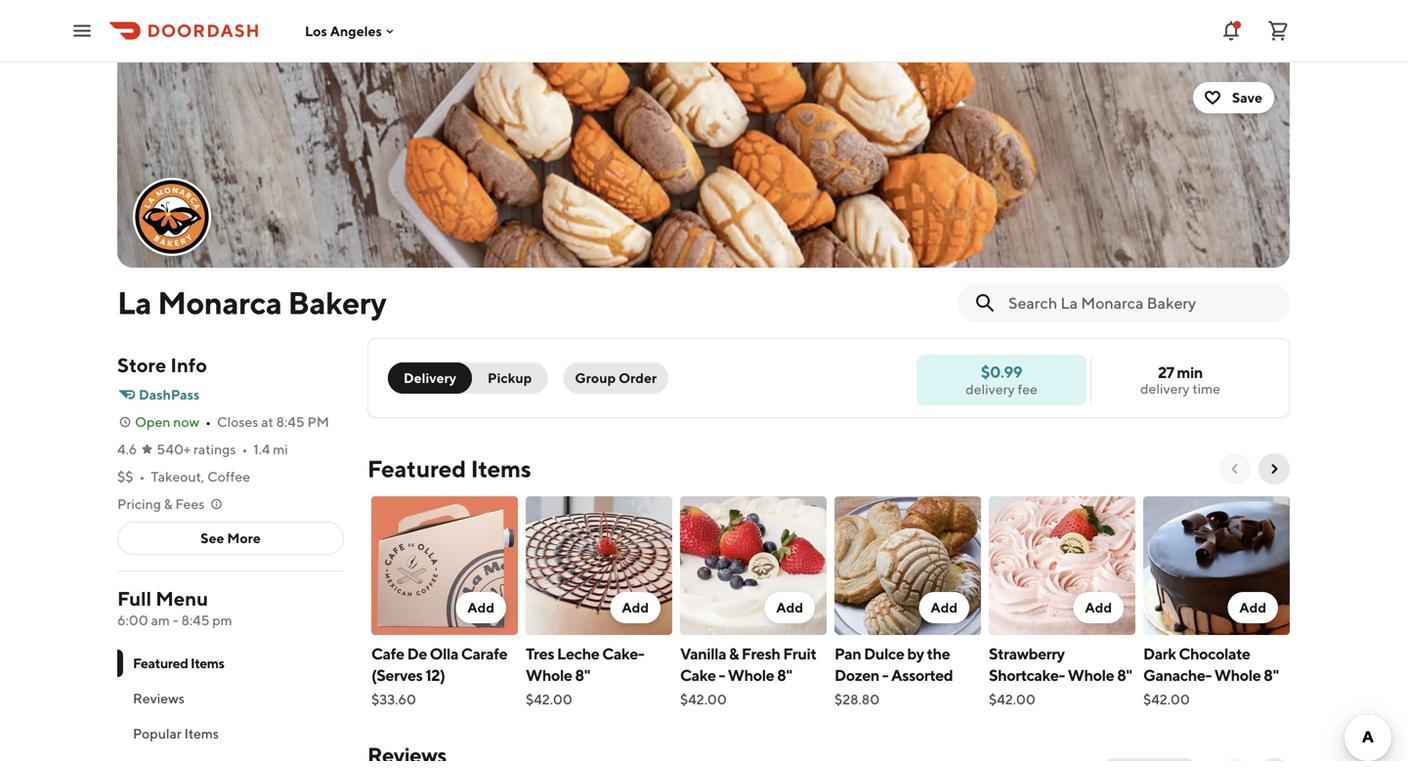 Task type: vqa. For each thing, say whether or not it's contained in the screenshot.
Select Promotional Banner Element
no



Task type: describe. For each thing, give the bounding box(es) containing it.
$$
[[117, 469, 133, 485]]

items inside heading
[[471, 455, 531, 483]]

fees
[[175, 496, 205, 512]]

(serves
[[371, 666, 423, 684]]

$28.80
[[834, 691, 880, 707]]

group order button
[[563, 363, 668, 394]]

1 vertical spatial items
[[191, 655, 224, 671]]

- for pan dulce by the dozen - assorted
[[882, 666, 888, 684]]

reviews
[[133, 690, 185, 706]]

carafe
[[461, 644, 507, 663]]

pan
[[834, 644, 861, 663]]

items inside button
[[184, 726, 219, 742]]

order
[[619, 370, 657, 386]]

reviews button
[[117, 681, 344, 716]]

add button for strawberry shortcake- whole 8"
[[1073, 592, 1124, 623]]

pickup
[[488, 370, 532, 386]]

la
[[117, 284, 152, 321]]

leche
[[557, 644, 599, 663]]

order methods option group
[[388, 363, 548, 394]]

min
[[1177, 363, 1203, 382]]

1.4 mi
[[253, 441, 288, 457]]

la monarca bakery
[[117, 284, 386, 321]]

by
[[907, 644, 924, 663]]

featured items heading
[[367, 453, 531, 485]]

save
[[1232, 89, 1262, 106]]

strawberry shortcake- whole 8" $42.00
[[989, 644, 1132, 707]]

add button for tres leche cake- whole 8"
[[610, 592, 661, 623]]

Delivery radio
[[388, 363, 472, 394]]

los angeles button
[[305, 23, 398, 39]]

8" inside strawberry shortcake- whole 8" $42.00
[[1117, 666, 1132, 684]]

cake-
[[602, 644, 644, 663]]

8" inside tres leche cake- whole 8" $42.00
[[575, 666, 590, 684]]

open now
[[135, 414, 199, 430]]

$33.60
[[371, 691, 416, 707]]

$42.00 inside "dark chocolate ganache- whole 8" $42.00"
[[1143, 691, 1190, 707]]

6:00
[[117, 612, 148, 628]]

540+ ratings •
[[157, 441, 248, 457]]

see more button
[[118, 523, 343, 554]]

dulce
[[864, 644, 904, 663]]

next button of carousel image
[[1266, 461, 1282, 477]]

fresh
[[742, 644, 780, 663]]

closes
[[217, 414, 258, 430]]

0 items, open order cart image
[[1266, 19, 1290, 43]]

pricing & fees button
[[117, 494, 224, 514]]

popular items button
[[117, 716, 344, 751]]

delivery
[[404, 370, 456, 386]]

strawberry shortcake- whole 8" image
[[989, 496, 1135, 635]]

add for tres leche cake- whole 8"
[[622, 599, 649, 616]]

pan dulce by the dozen - assorted image
[[834, 496, 981, 635]]

tres
[[526, 644, 554, 663]]

mi
[[273, 441, 288, 457]]

4.6
[[117, 441, 137, 457]]

olla
[[430, 644, 458, 663]]

now
[[173, 414, 199, 430]]

see
[[200, 530, 224, 546]]

dark
[[1143, 644, 1176, 663]]

add button for pan dulce by the dozen - assorted
[[919, 592, 969, 623]]

- for vanilla & fresh fruit cake - whole 8"
[[719, 666, 725, 684]]

chocolate
[[1179, 644, 1250, 663]]

pricing & fees
[[117, 496, 205, 512]]

store info
[[117, 354, 207, 377]]

27 min delivery time
[[1140, 363, 1220, 397]]

popular items
[[133, 726, 219, 742]]

at
[[261, 414, 273, 430]]

$0.99
[[981, 363, 1022, 381]]

cafe de olla carafe (serves 12) image
[[371, 496, 518, 635]]

0 vertical spatial featured items
[[367, 455, 531, 483]]

$42.00 inside strawberry shortcake- whole 8" $42.00
[[989, 691, 1036, 707]]

tres leche cake- whole 8" $42.00
[[526, 644, 644, 707]]

pricing
[[117, 496, 161, 512]]

de
[[407, 644, 427, 663]]

open
[[135, 414, 170, 430]]

add button for dark chocolate ganache- whole 8"
[[1228, 592, 1278, 623]]

$0.99 delivery fee
[[966, 363, 1038, 397]]

whole inside "dark chocolate ganache- whole 8" $42.00"
[[1214, 666, 1261, 684]]

$$ • takeout, coffee
[[117, 469, 250, 485]]

delivery inside the $0.99 delivery fee
[[966, 381, 1015, 397]]

& for vanilla
[[729, 644, 739, 663]]

the
[[927, 644, 950, 663]]

ratings
[[194, 441, 236, 457]]

popular
[[133, 726, 182, 742]]

8:45 inside full menu 6:00 am - 8:45 pm
[[181, 612, 210, 628]]

coffee
[[207, 469, 250, 485]]

pm
[[307, 414, 329, 430]]

store
[[117, 354, 166, 377]]

takeout,
[[151, 469, 205, 485]]



Task type: locate. For each thing, give the bounding box(es) containing it.
2 horizontal spatial -
[[882, 666, 888, 684]]

1 whole from the left
[[526, 666, 572, 684]]

0 horizontal spatial &
[[164, 496, 173, 512]]

1.4
[[253, 441, 270, 457]]

3 $42.00 from the left
[[989, 691, 1036, 707]]

bakery
[[288, 284, 386, 321]]

$42.00 down ganache-
[[1143, 691, 1190, 707]]

pm
[[212, 612, 232, 628]]

whole down chocolate
[[1214, 666, 1261, 684]]

12)
[[425, 666, 445, 684]]

save button
[[1193, 82, 1274, 113]]

4 $42.00 from the left
[[1143, 691, 1190, 707]]

8:45 down menu
[[181, 612, 210, 628]]

items
[[471, 455, 531, 483], [191, 655, 224, 671], [184, 726, 219, 742]]

3 add from the left
[[776, 599, 803, 616]]

add
[[467, 599, 494, 616], [622, 599, 649, 616], [776, 599, 803, 616], [931, 599, 958, 616], [1085, 599, 1112, 616], [1239, 599, 1266, 616]]

• left 1.4
[[242, 441, 248, 457]]

add up fruit
[[776, 599, 803, 616]]

add button up the the
[[919, 592, 969, 623]]

featured items up reviews
[[133, 655, 224, 671]]

fruit
[[783, 644, 816, 663]]

4 add button from the left
[[919, 592, 969, 623]]

previous button of carousel image
[[1227, 461, 1243, 477]]

Item Search search field
[[1008, 292, 1274, 314]]

delivery left time
[[1140, 381, 1190, 397]]

1 horizontal spatial &
[[729, 644, 739, 663]]

1 vertical spatial •
[[242, 441, 248, 457]]

1 add from the left
[[467, 599, 494, 616]]

0 horizontal spatial -
[[173, 612, 178, 628]]

add button
[[456, 592, 506, 623], [610, 592, 661, 623], [765, 592, 815, 623], [919, 592, 969, 623], [1073, 592, 1124, 623], [1228, 592, 1278, 623]]

add button up carafe
[[456, 592, 506, 623]]

27
[[1158, 363, 1174, 382]]

tres leche cake- whole 8" image
[[526, 496, 672, 635]]

strawberry
[[989, 644, 1065, 663]]

-
[[173, 612, 178, 628], [719, 666, 725, 684], [882, 666, 888, 684]]

8:45 right "at"
[[276, 414, 305, 430]]

& inside the vanilla & fresh fruit cake - whole 8" $42.00
[[729, 644, 739, 663]]

2 whole from the left
[[728, 666, 774, 684]]

fee
[[1018, 381, 1038, 397]]

vanilla & fresh fruit cake - whole 8" image
[[680, 496, 827, 635]]

time
[[1192, 381, 1220, 397]]

6 add from the left
[[1239, 599, 1266, 616]]

& left fees
[[164, 496, 173, 512]]

2 add from the left
[[622, 599, 649, 616]]

0 vertical spatial featured
[[367, 455, 466, 483]]

add for cafe de olla carafe (serves 12)
[[467, 599, 494, 616]]

1 $42.00 from the left
[[526, 691, 572, 707]]

menu
[[156, 587, 208, 610]]

vanilla
[[680, 644, 726, 663]]

add for dark chocolate ganache- whole 8"
[[1239, 599, 1266, 616]]

cafe
[[371, 644, 404, 663]]

•
[[205, 414, 211, 430], [242, 441, 248, 457], [139, 469, 145, 485]]

delivery left fee
[[966, 381, 1015, 397]]

4 add from the left
[[931, 599, 958, 616]]

featured up reviews
[[133, 655, 188, 671]]

items right "popular"
[[184, 726, 219, 742]]

3 add button from the left
[[765, 592, 815, 623]]

0 horizontal spatial •
[[139, 469, 145, 485]]

- down dulce
[[882, 666, 888, 684]]

$42.00 inside the vanilla & fresh fruit cake - whole 8" $42.00
[[680, 691, 727, 707]]

whole inside the vanilla & fresh fruit cake - whole 8" $42.00
[[728, 666, 774, 684]]

1 vertical spatial featured
[[133, 655, 188, 671]]

add button up cake-
[[610, 592, 661, 623]]

540+
[[157, 441, 191, 457]]

1 8" from the left
[[575, 666, 590, 684]]

0 vertical spatial 8:45
[[276, 414, 305, 430]]

0 horizontal spatial featured
[[133, 655, 188, 671]]

add up chocolate
[[1239, 599, 1266, 616]]

6 add button from the left
[[1228, 592, 1278, 623]]

8" inside "dark chocolate ganache- whole 8" $42.00"
[[1264, 666, 1279, 684]]

2 add button from the left
[[610, 592, 661, 623]]

1 add button from the left
[[456, 592, 506, 623]]

5 add button from the left
[[1073, 592, 1124, 623]]

3 whole from the left
[[1068, 666, 1114, 684]]

4 8" from the left
[[1264, 666, 1279, 684]]

add for vanilla & fresh fruit cake - whole 8"
[[776, 599, 803, 616]]

monarca
[[158, 284, 282, 321]]

vanilla & fresh fruit cake - whole 8" $42.00
[[680, 644, 816, 707]]

dozen
[[834, 666, 879, 684]]

$42.00
[[526, 691, 572, 707], [680, 691, 727, 707], [989, 691, 1036, 707], [1143, 691, 1190, 707]]

am
[[151, 612, 170, 628]]

group
[[575, 370, 616, 386]]

dashpass
[[139, 386, 200, 403]]

0 horizontal spatial 8:45
[[181, 612, 210, 628]]

notification bell image
[[1219, 19, 1243, 43]]

- right cake
[[719, 666, 725, 684]]

3 8" from the left
[[1117, 666, 1132, 684]]

cake
[[680, 666, 716, 684]]

1 vertical spatial 8:45
[[181, 612, 210, 628]]

add for pan dulce by the dozen - assorted
[[931, 599, 958, 616]]

dark chocolate ganache- whole 8" $42.00
[[1143, 644, 1279, 707]]

whole inside tres leche cake- whole 8" $42.00
[[526, 666, 572, 684]]

8" left ganache-
[[1117, 666, 1132, 684]]

0 vertical spatial •
[[205, 414, 211, 430]]

2 vertical spatial •
[[139, 469, 145, 485]]

$42.00 inside tres leche cake- whole 8" $42.00
[[526, 691, 572, 707]]

- inside the vanilla & fresh fruit cake - whole 8" $42.00
[[719, 666, 725, 684]]

featured items
[[367, 455, 531, 483], [133, 655, 224, 671]]

• closes at 8:45 pm
[[205, 414, 329, 430]]

see more
[[200, 530, 261, 546]]

add button for vanilla & fresh fruit cake - whole 8"
[[765, 592, 815, 623]]

info
[[170, 354, 207, 377]]

$42.00 down cake
[[680, 691, 727, 707]]

- inside pan dulce by the dozen - assorted $28.80
[[882, 666, 888, 684]]

& inside button
[[164, 496, 173, 512]]

add up strawberry shortcake- whole 8" $42.00 in the right of the page
[[1085, 599, 1112, 616]]

angeles
[[330, 23, 382, 39]]

add up the the
[[931, 599, 958, 616]]

2 horizontal spatial •
[[242, 441, 248, 457]]

1 horizontal spatial featured items
[[367, 455, 531, 483]]

la monarca bakery image
[[117, 63, 1290, 268], [135, 180, 209, 254]]

8" right ganache-
[[1264, 666, 1279, 684]]

4 whole from the left
[[1214, 666, 1261, 684]]

$42.00 down tres
[[526, 691, 572, 707]]

2 $42.00 from the left
[[680, 691, 727, 707]]

2 8" from the left
[[777, 666, 792, 684]]

0 vertical spatial items
[[471, 455, 531, 483]]

$42.00 down shortcake-
[[989, 691, 1036, 707]]

- right am
[[173, 612, 178, 628]]

8" down fruit
[[777, 666, 792, 684]]

delivery
[[1140, 381, 1190, 397], [966, 381, 1015, 397]]

los
[[305, 23, 327, 39]]

8" inside the vanilla & fresh fruit cake - whole 8" $42.00
[[777, 666, 792, 684]]

featured inside heading
[[367, 455, 466, 483]]

add button for cafe de olla carafe (serves 12)
[[456, 592, 506, 623]]

whole down tres
[[526, 666, 572, 684]]

add button up chocolate
[[1228, 592, 1278, 623]]

add up cake-
[[622, 599, 649, 616]]

0 horizontal spatial featured items
[[133, 655, 224, 671]]

0 vertical spatial &
[[164, 496, 173, 512]]

& for pricing
[[164, 496, 173, 512]]

add button up strawberry shortcake- whole 8" $42.00 in the right of the page
[[1073, 592, 1124, 623]]

8" down leche
[[575, 666, 590, 684]]

Pickup radio
[[460, 363, 548, 394]]

8:45
[[276, 414, 305, 430], [181, 612, 210, 628]]

ganache-
[[1143, 666, 1212, 684]]

1 vertical spatial &
[[729, 644, 739, 663]]

- inside full menu 6:00 am - 8:45 pm
[[173, 612, 178, 628]]

group order
[[575, 370, 657, 386]]

assorted
[[891, 666, 953, 684]]

1 horizontal spatial featured
[[367, 455, 466, 483]]

open menu image
[[70, 19, 94, 43]]

full menu 6:00 am - 8:45 pm
[[117, 587, 232, 628]]

cafe de olla carafe (serves 12) $33.60
[[371, 644, 507, 707]]

items down pickup option
[[471, 455, 531, 483]]

• right the now
[[205, 414, 211, 430]]

1 vertical spatial featured items
[[133, 655, 224, 671]]

whole
[[526, 666, 572, 684], [728, 666, 774, 684], [1068, 666, 1114, 684], [1214, 666, 1261, 684]]

&
[[164, 496, 173, 512], [729, 644, 739, 663]]

add button up fruit
[[765, 592, 815, 623]]

& left fresh
[[729, 644, 739, 663]]

add up carafe
[[467, 599, 494, 616]]

dark chocolate ganache- whole 8" image
[[1143, 496, 1290, 635]]

whole right shortcake-
[[1068, 666, 1114, 684]]

items up reviews button
[[191, 655, 224, 671]]

shortcake-
[[989, 666, 1065, 684]]

more
[[227, 530, 261, 546]]

1 horizontal spatial 8:45
[[276, 414, 305, 430]]

0 horizontal spatial delivery
[[966, 381, 1015, 397]]

1 horizontal spatial delivery
[[1140, 381, 1190, 397]]

delivery inside the "27 min delivery time"
[[1140, 381, 1190, 397]]

2 vertical spatial items
[[184, 726, 219, 742]]

1 horizontal spatial •
[[205, 414, 211, 430]]

los angeles
[[305, 23, 382, 39]]

whole inside strawberry shortcake- whole 8" $42.00
[[1068, 666, 1114, 684]]

8"
[[575, 666, 590, 684], [777, 666, 792, 684], [1117, 666, 1132, 684], [1264, 666, 1279, 684]]

• right $$
[[139, 469, 145, 485]]

1 horizontal spatial -
[[719, 666, 725, 684]]

full
[[117, 587, 152, 610]]

add for strawberry shortcake- whole 8"
[[1085, 599, 1112, 616]]

5 add from the left
[[1085, 599, 1112, 616]]

whole down fresh
[[728, 666, 774, 684]]

pan dulce by the dozen - assorted $28.80
[[834, 644, 953, 707]]

featured
[[367, 455, 466, 483], [133, 655, 188, 671]]

featured items down order methods option group
[[367, 455, 531, 483]]

featured down delivery option
[[367, 455, 466, 483]]



